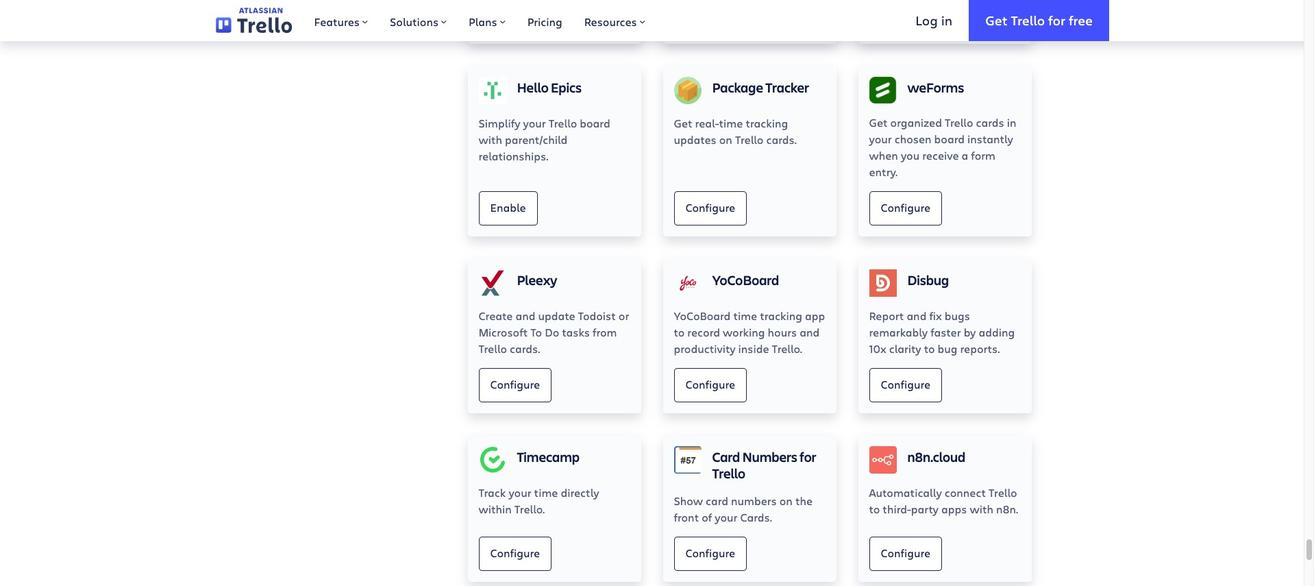 Task type: locate. For each thing, give the bounding box(es) containing it.
time down 'package'
[[720, 116, 743, 130]]

show card numbers on the front of your cards.
[[674, 493, 813, 524]]

your up parent/child
[[523, 116, 546, 130]]

0 horizontal spatial trello.
[[515, 502, 545, 516]]

get for package tracker
[[674, 116, 693, 130]]

for for trello
[[1049, 11, 1066, 29]]

0 vertical spatial to
[[674, 325, 685, 339]]

1 horizontal spatial to
[[870, 502, 880, 516]]

board
[[580, 116, 611, 130], [935, 131, 965, 146]]

and inside create and update todoist or microsoft to do tasks from trello cards.
[[516, 308, 536, 323]]

configure for n8n.cloud
[[881, 546, 931, 560]]

in right log at the right of page
[[942, 11, 953, 29]]

to left bug
[[925, 341, 935, 356]]

cards. down to
[[510, 341, 540, 356]]

in right the cards
[[1008, 115, 1017, 129]]

time left directly
[[534, 485, 558, 500]]

board up the receive
[[935, 131, 965, 146]]

and down app
[[800, 325, 820, 339]]

trello down microsoft
[[479, 341, 507, 356]]

to inside yocoboard time tracking app to record working hours and productivity inside trello.
[[674, 325, 685, 339]]

on left the
[[780, 493, 793, 508]]

bug
[[938, 341, 958, 356]]

card
[[713, 447, 741, 466]]

get inside "get real-time tracking updates on trello cards."
[[674, 116, 693, 130]]

0 vertical spatial tracking
[[746, 116, 788, 130]]

pricing
[[528, 14, 563, 29]]

your inside show card numbers on the front of your cards.
[[715, 510, 738, 524]]

create and update todoist or microsoft to do tasks from trello cards.
[[479, 308, 630, 356]]

real-
[[696, 116, 720, 130]]

time inside track your time directly within trello.
[[534, 485, 558, 500]]

for right the numbers
[[800, 447, 817, 466]]

yocoboard time tracking app to record working hours and productivity inside trello.
[[674, 308, 826, 356]]

0 vertical spatial cards.
[[767, 132, 797, 146]]

2 horizontal spatial get
[[986, 11, 1008, 29]]

get up when
[[870, 115, 888, 129]]

0 horizontal spatial and
[[516, 308, 536, 323]]

directly
[[561, 485, 600, 500]]

2 vertical spatial to
[[870, 502, 880, 516]]

adding
[[979, 325, 1015, 339]]

trello down "package tracker"
[[736, 132, 764, 146]]

0 vertical spatial for
[[1049, 11, 1066, 29]]

tracking
[[746, 116, 788, 130], [760, 308, 803, 323]]

1 horizontal spatial cards.
[[767, 132, 797, 146]]

board down epics
[[580, 116, 611, 130]]

configure link for card numbers for trello
[[674, 537, 747, 571]]

to
[[674, 325, 685, 339], [925, 341, 935, 356], [870, 502, 880, 516]]

and inside report and fix bugs remarkably faster by adding 10x clarity to bug reports.
[[907, 308, 927, 323]]

trello inside simplify your trello board with parent/child relationships.
[[549, 116, 577, 130]]

get up updates
[[674, 116, 693, 130]]

log
[[916, 11, 938, 29]]

on right updates
[[720, 132, 733, 146]]

0 vertical spatial on
[[720, 132, 733, 146]]

yocoboard up working
[[713, 271, 780, 289]]

the
[[796, 493, 813, 508]]

configure
[[491, 7, 540, 22], [881, 7, 931, 22], [686, 200, 736, 215], [881, 200, 931, 215], [491, 377, 540, 391], [686, 377, 736, 391], [881, 377, 931, 391], [491, 546, 540, 560], [686, 546, 736, 560], [881, 546, 931, 560]]

0 horizontal spatial for
[[800, 447, 817, 466]]

1 horizontal spatial get
[[870, 115, 888, 129]]

front
[[674, 510, 699, 524]]

and
[[516, 308, 536, 323], [907, 308, 927, 323], [800, 325, 820, 339]]

trello up card
[[713, 464, 746, 482]]

time inside "get real-time tracking updates on trello cards."
[[720, 116, 743, 130]]

0 horizontal spatial on
[[720, 132, 733, 146]]

yocoboard for yocoboard time tracking app to record working hours and productivity inside trello.
[[674, 308, 731, 323]]

your
[[523, 116, 546, 130], [870, 131, 892, 146], [509, 485, 532, 500], [715, 510, 738, 524]]

working
[[723, 325, 765, 339]]

trello
[[1011, 11, 1046, 29], [945, 115, 974, 129], [549, 116, 577, 130], [736, 132, 764, 146], [479, 341, 507, 356], [713, 464, 746, 482], [989, 485, 1018, 500]]

get trello for free
[[986, 11, 1093, 29]]

0 horizontal spatial get
[[674, 116, 693, 130]]

2 horizontal spatial to
[[925, 341, 935, 356]]

to left 'record'
[[674, 325, 685, 339]]

1 horizontal spatial for
[[1049, 11, 1066, 29]]

features button
[[303, 0, 379, 41]]

trello.
[[772, 341, 803, 356], [515, 502, 545, 516]]

features
[[314, 14, 360, 29]]

trello up n8n. at the bottom right
[[989, 485, 1018, 500]]

tracking up hours
[[760, 308, 803, 323]]

in
[[942, 11, 953, 29], [1008, 115, 1017, 129]]

tracker
[[766, 78, 810, 96]]

configure link for pleexy
[[479, 368, 552, 402]]

0 horizontal spatial cards.
[[510, 341, 540, 356]]

yocoboard for yocoboard
[[713, 271, 780, 289]]

do
[[545, 325, 560, 339]]

trello left free
[[1011, 11, 1046, 29]]

with inside simplify your trello board with parent/child relationships.
[[479, 132, 503, 146]]

automatically
[[870, 485, 942, 500]]

hello
[[517, 78, 549, 96]]

to left "third-"
[[870, 502, 880, 516]]

0 vertical spatial yocoboard
[[713, 271, 780, 289]]

2 horizontal spatial and
[[907, 308, 927, 323]]

0 horizontal spatial to
[[674, 325, 685, 339]]

configure for disbug
[[881, 377, 931, 391]]

package tracker
[[713, 78, 810, 96]]

trello. right within
[[515, 502, 545, 516]]

get right log in
[[986, 11, 1008, 29]]

1 vertical spatial board
[[935, 131, 965, 146]]

fix
[[930, 308, 942, 323]]

configure link for weforms
[[870, 191, 943, 225]]

1 horizontal spatial and
[[800, 325, 820, 339]]

1 horizontal spatial on
[[780, 493, 793, 508]]

1 vertical spatial in
[[1008, 115, 1017, 129]]

simplify your trello board with parent/child relationships.
[[479, 116, 611, 163]]

1 vertical spatial with
[[970, 502, 994, 516]]

for
[[1049, 11, 1066, 29], [800, 447, 817, 466]]

report
[[870, 308, 904, 323]]

and for disbug
[[907, 308, 927, 323]]

time for package tracker
[[720, 116, 743, 130]]

disbug
[[908, 271, 949, 289]]

update
[[538, 308, 576, 323]]

2 vertical spatial time
[[534, 485, 558, 500]]

0 horizontal spatial board
[[580, 116, 611, 130]]

0 vertical spatial with
[[479, 132, 503, 146]]

configure link
[[479, 0, 552, 33], [870, 0, 943, 33], [674, 191, 747, 225], [870, 191, 943, 225], [479, 368, 552, 402], [674, 368, 747, 402], [870, 368, 943, 402], [479, 537, 552, 571], [674, 537, 747, 571], [870, 537, 943, 571]]

for for numbers
[[800, 447, 817, 466]]

for inside card numbers for trello
[[800, 447, 817, 466]]

time
[[720, 116, 743, 130], [734, 308, 758, 323], [534, 485, 558, 500]]

0 vertical spatial board
[[580, 116, 611, 130]]

on inside "get real-time tracking updates on trello cards."
[[720, 132, 733, 146]]

with down simplify
[[479, 132, 503, 146]]

0 horizontal spatial with
[[479, 132, 503, 146]]

for left free
[[1049, 11, 1066, 29]]

with down connect
[[970, 502, 994, 516]]

record
[[688, 325, 720, 339]]

tracking inside "get real-time tracking updates on trello cards."
[[746, 116, 788, 130]]

1 horizontal spatial board
[[935, 131, 965, 146]]

cards. down tracker
[[767, 132, 797, 146]]

1 vertical spatial cards.
[[510, 341, 540, 356]]

or
[[619, 308, 630, 323]]

0 vertical spatial time
[[720, 116, 743, 130]]

0 horizontal spatial in
[[942, 11, 953, 29]]

enable link
[[479, 191, 538, 225]]

card numbers for trello
[[713, 447, 817, 482]]

and for pleexy
[[516, 308, 536, 323]]

1 horizontal spatial in
[[1008, 115, 1017, 129]]

time up working
[[734, 308, 758, 323]]

yocoboard
[[713, 271, 780, 289], [674, 308, 731, 323]]

yocoboard inside yocoboard time tracking app to record working hours and productivity inside trello.
[[674, 308, 731, 323]]

trello inside "get real-time tracking updates on trello cards."
[[736, 132, 764, 146]]

create
[[479, 308, 513, 323]]

trello up parent/child
[[549, 116, 577, 130]]

your down card
[[715, 510, 738, 524]]

on inside show card numbers on the front of your cards.
[[780, 493, 793, 508]]

of
[[702, 510, 712, 524]]

weforms
[[908, 78, 965, 96]]

tracking down "package tracker"
[[746, 116, 788, 130]]

trello. down hours
[[772, 341, 803, 356]]

atlassian trello image
[[216, 8, 292, 33]]

log in link
[[900, 0, 969, 41]]

trello left the cards
[[945, 115, 974, 129]]

cards
[[977, 115, 1005, 129]]

package
[[713, 78, 764, 96]]

your up when
[[870, 131, 892, 146]]

and left fix
[[907, 308, 927, 323]]

1 vertical spatial on
[[780, 493, 793, 508]]

organized
[[891, 115, 943, 129]]

trello. inside track your time directly within trello.
[[515, 502, 545, 516]]

1 vertical spatial tracking
[[760, 308, 803, 323]]

1 vertical spatial yocoboard
[[674, 308, 731, 323]]

bugs
[[945, 308, 971, 323]]

your right the track
[[509, 485, 532, 500]]

in inside get organized trello cards in your chosen board instantly when you receive a form entry.
[[1008, 115, 1017, 129]]

1 horizontal spatial trello.
[[772, 341, 803, 356]]

1 horizontal spatial with
[[970, 502, 994, 516]]

configure for yocoboard
[[686, 377, 736, 391]]

and up to
[[516, 308, 536, 323]]

1 vertical spatial for
[[800, 447, 817, 466]]

simplify
[[479, 116, 521, 130]]

parent/child
[[505, 132, 568, 146]]

trello inside create and update todoist or microsoft to do tasks from trello cards.
[[479, 341, 507, 356]]

yocoboard up 'record'
[[674, 308, 731, 323]]

hello epics
[[517, 78, 582, 96]]

plans button
[[458, 0, 517, 41]]

get inside get organized trello cards in your chosen board instantly when you receive a form entry.
[[870, 115, 888, 129]]

0 vertical spatial trello.
[[772, 341, 803, 356]]

configure for pleexy
[[491, 377, 540, 391]]

1 vertical spatial time
[[734, 308, 758, 323]]

cards. inside create and update todoist or microsoft to do tasks from trello cards.
[[510, 341, 540, 356]]

1 vertical spatial to
[[925, 341, 935, 356]]

1 vertical spatial trello.
[[515, 502, 545, 516]]



Task type: vqa. For each thing, say whether or not it's contained in the screenshot.
Different
no



Task type: describe. For each thing, give the bounding box(es) containing it.
automatically connect trello to third-party apps with n8n.
[[870, 485, 1019, 516]]

apps
[[942, 502, 968, 516]]

resources
[[585, 14, 637, 29]]

productivity
[[674, 341, 736, 356]]

timecamp
[[517, 447, 580, 466]]

configure for card numbers for trello
[[686, 546, 736, 560]]

enable
[[491, 200, 526, 215]]

tracking inside yocoboard time tracking app to record working hours and productivity inside trello.
[[760, 308, 803, 323]]

trello inside automatically connect trello to third-party apps with n8n.
[[989, 485, 1018, 500]]

show
[[674, 493, 703, 508]]

configure for package tracker
[[686, 200, 736, 215]]

remarkably
[[870, 325, 928, 339]]

todoist
[[578, 308, 616, 323]]

track
[[479, 485, 506, 500]]

get trello for free link
[[969, 0, 1110, 41]]

third-
[[883, 502, 912, 516]]

reports.
[[961, 341, 1000, 356]]

when
[[870, 148, 899, 162]]

instantly
[[968, 131, 1014, 146]]

board inside get organized trello cards in your chosen board instantly when you receive a form entry.
[[935, 131, 965, 146]]

by
[[964, 325, 976, 339]]

epics
[[551, 78, 582, 96]]

trello. inside yocoboard time tracking app to record working hours and productivity inside trello.
[[772, 341, 803, 356]]

you
[[901, 148, 920, 162]]

configure for timecamp
[[491, 546, 540, 560]]

free
[[1069, 11, 1093, 29]]

tasks
[[562, 325, 590, 339]]

track your time directly within trello.
[[479, 485, 600, 516]]

card
[[706, 493, 729, 508]]

to inside report and fix bugs remarkably faster by adding 10x clarity to bug reports.
[[925, 341, 935, 356]]

board inside simplify your trello board with parent/child relationships.
[[580, 116, 611, 130]]

app
[[806, 308, 826, 323]]

cards. inside "get real-time tracking updates on trello cards."
[[767, 132, 797, 146]]

your inside simplify your trello board with parent/child relationships.
[[523, 116, 546, 130]]

solutions
[[390, 14, 439, 29]]

your inside get organized trello cards in your chosen board instantly when you receive a form entry.
[[870, 131, 892, 146]]

to inside automatically connect trello to third-party apps with n8n.
[[870, 502, 880, 516]]

10x
[[870, 341, 887, 356]]

updates
[[674, 132, 717, 146]]

cards.
[[741, 510, 772, 524]]

faster
[[931, 325, 962, 339]]

get organized trello cards in your chosen board instantly when you receive a form entry.
[[870, 115, 1017, 179]]

inside
[[739, 341, 770, 356]]

from
[[593, 325, 617, 339]]

chosen
[[895, 131, 932, 146]]

report and fix bugs remarkably faster by adding 10x clarity to bug reports.
[[870, 308, 1015, 356]]

resources button
[[574, 0, 657, 41]]

time for timecamp
[[534, 485, 558, 500]]

configure link for n8n.cloud
[[870, 537, 943, 571]]

n8n.cloud
[[908, 447, 966, 466]]

log in
[[916, 11, 953, 29]]

configure link for timecamp
[[479, 537, 552, 571]]

hours
[[768, 325, 797, 339]]

time inside yocoboard time tracking app to record working hours and productivity inside trello.
[[734, 308, 758, 323]]

pricing link
[[517, 0, 574, 41]]

configure for weforms
[[881, 200, 931, 215]]

form
[[972, 148, 996, 162]]

configure link for package tracker
[[674, 191, 747, 225]]

clarity
[[890, 341, 922, 356]]

within
[[479, 502, 512, 516]]

trello inside get trello for free link
[[1011, 11, 1046, 29]]

your inside track your time directly within trello.
[[509, 485, 532, 500]]

a
[[962, 148, 969, 162]]

receive
[[923, 148, 959, 162]]

get real-time tracking updates on trello cards.
[[674, 116, 797, 146]]

trello inside card numbers for trello
[[713, 464, 746, 482]]

numbers
[[731, 493, 777, 508]]

with inside automatically connect trello to third-party apps with n8n.
[[970, 502, 994, 516]]

trello inside get organized trello cards in your chosen board instantly when you receive a form entry.
[[945, 115, 974, 129]]

solutions button
[[379, 0, 458, 41]]

0 vertical spatial in
[[942, 11, 953, 29]]

plans
[[469, 14, 497, 29]]

entry.
[[870, 164, 898, 179]]

configure link for yocoboard
[[674, 368, 747, 402]]

n8n.
[[997, 502, 1019, 516]]

pleexy
[[517, 271, 558, 289]]

relationships.
[[479, 148, 549, 163]]

microsoft
[[479, 325, 528, 339]]

configure link for disbug
[[870, 368, 943, 402]]

party
[[912, 502, 939, 516]]

to
[[531, 325, 542, 339]]

connect
[[945, 485, 986, 500]]

and inside yocoboard time tracking app to record working hours and productivity inside trello.
[[800, 325, 820, 339]]

get for weforms
[[870, 115, 888, 129]]

numbers
[[743, 447, 798, 466]]



